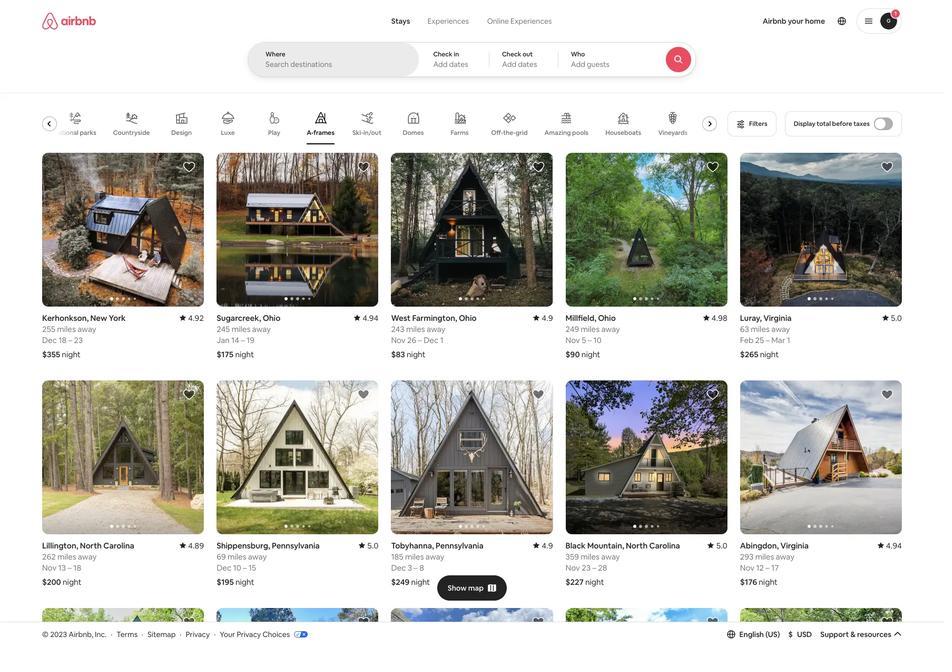 Task type: describe. For each thing, give the bounding box(es) containing it.
63
[[740, 324, 749, 334]]

who
[[571, 50, 585, 58]]

dec inside the tobyhanna, pennsylvania 185 miles away dec 3 – 8 $249 night
[[391, 563, 406, 573]]

miles inside abingdon, virginia 293 miles away nov 12 – 17 $176 night
[[756, 552, 774, 562]]

10 inside millfield, ohio 249 miles away nov 5 – 10 $90 night
[[594, 335, 602, 345]]

grid
[[516, 128, 528, 137]]

– inside luray, virginia 63 miles away feb 25 – mar 1 $265 night
[[766, 335, 770, 345]]

$83
[[391, 349, 405, 359]]

display
[[794, 120, 816, 128]]

sugarcreek, ohio 245 miles away jan 14 – 19 $175 night
[[217, 313, 281, 359]]

night inside kerhonkson, new york 255 miles away dec 18 – 23 $355 night
[[62, 349, 81, 359]]

taxes
[[854, 120, 870, 128]]

$
[[789, 630, 793, 639]]

1 inside dropdown button
[[895, 10, 897, 17]]

1 · from the left
[[111, 630, 112, 639]]

1 inside luray, virginia 63 miles away feb 25 – mar 1 $265 night
[[787, 335, 791, 345]]

©
[[42, 630, 49, 639]]

17
[[772, 563, 779, 573]]

add inside who add guests
[[571, 60, 585, 69]]

national
[[54, 128, 79, 137]]

black mountain, north carolina 359 miles away nov 23 – 28 $227 night
[[566, 541, 680, 587]]

english
[[740, 630, 764, 639]]

add to wishlist: pittsboro, north carolina image
[[358, 616, 370, 629]]

5
[[582, 335, 586, 345]]

night inside sugarcreek, ohio 245 miles away jan 14 – 19 $175 night
[[235, 349, 254, 359]]

miles inside kerhonkson, new york 255 miles away dec 18 – 23 $355 night
[[57, 324, 76, 334]]

frames
[[314, 129, 335, 137]]

2 · from the left
[[142, 630, 143, 639]]

359
[[566, 552, 579, 562]]

profile element
[[578, 0, 902, 42]]

$355
[[42, 349, 60, 359]]

check out add dates
[[502, 50, 537, 69]]

4.9 for west farmington, ohio 243 miles away nov 26 – dec 1 $83 night
[[542, 313, 553, 323]]

add to wishlist: lillington, north carolina image
[[183, 388, 196, 401]]

experiences button
[[419, 11, 478, 32]]

play
[[268, 129, 280, 137]]

8
[[420, 563, 424, 573]]

abingdon,
[[740, 541, 779, 551]]

10 inside shippensburg, pennsylvania 69 miles away dec 10 – 15 $195 night
[[233, 563, 241, 573]]

the-
[[503, 128, 516, 137]]

in/out
[[364, 129, 382, 137]]

dec inside west farmington, ohio 243 miles away nov 26 – dec 1 $83 night
[[424, 335, 439, 345]]

stays tab panel
[[248, 42, 725, 77]]

kerhonkson, new york 255 miles away dec 18 – 23 $355 night
[[42, 313, 126, 359]]

vineyards
[[658, 129, 688, 137]]

resources
[[857, 630, 892, 639]]

privacy link
[[186, 630, 210, 639]]

home
[[805, 16, 825, 26]]

carolina inside black mountain, north carolina 359 miles away nov 23 – 28 $227 night
[[649, 541, 680, 551]]

online
[[487, 16, 509, 26]]

– inside lillington, north carolina 262 miles away nov 13 – 18 $200 night
[[68, 563, 72, 573]]

mar
[[772, 335, 786, 345]]

total
[[817, 120, 831, 128]]

away inside west farmington, ohio 243 miles away nov 26 – dec 1 $83 night
[[427, 324, 446, 334]]

usd
[[797, 630, 812, 639]]

miles inside luray, virginia 63 miles away feb 25 – mar 1 $265 night
[[751, 324, 770, 334]]

$249
[[391, 577, 410, 587]]

Where field
[[266, 60, 403, 69]]

away inside the tobyhanna, pennsylvania 185 miles away dec 3 – 8 $249 night
[[426, 552, 444, 562]]

sitemap
[[148, 630, 176, 639]]

19
[[247, 335, 255, 345]]

night inside abingdon, virginia 293 miles away nov 12 – 17 $176 night
[[759, 577, 778, 587]]

north inside black mountain, north carolina 359 miles away nov 23 – 28 $227 night
[[626, 541, 648, 551]]

check in add dates
[[433, 50, 468, 69]]

add to wishlist: millfield, ohio image
[[707, 161, 719, 173]]

west
[[391, 313, 411, 323]]

pools
[[572, 129, 589, 137]]

night inside black mountain, north carolina 359 miles away nov 23 – 28 $227 night
[[585, 577, 604, 587]]

none search field containing stays
[[248, 0, 725, 77]]

farms
[[451, 129, 469, 137]]

tobyhanna, pennsylvania 185 miles away dec 3 – 8 $249 night
[[391, 541, 484, 587]]

english (us) button
[[727, 630, 780, 639]]

tobyhanna,
[[391, 541, 434, 551]]

1 privacy from the left
[[186, 630, 210, 639]]

display total before taxes
[[794, 120, 870, 128]]

– inside abingdon, virginia 293 miles away nov 12 – 17 $176 night
[[766, 563, 770, 573]]

– inside the tobyhanna, pennsylvania 185 miles away dec 3 – 8 $249 night
[[414, 563, 418, 573]]

shippensburg, pennsylvania 69 miles away dec 10 – 15 $195 night
[[217, 541, 320, 587]]

night inside the tobyhanna, pennsylvania 185 miles away dec 3 – 8 $249 night
[[411, 577, 430, 587]]

miles inside lillington, north carolina 262 miles away nov 13 – 18 $200 night
[[57, 552, 76, 562]]

3
[[408, 563, 412, 573]]

houseboats
[[606, 128, 642, 137]]

out
[[523, 50, 533, 58]]

parks
[[80, 128, 96, 137]]

ski-
[[353, 129, 364, 137]]

add to wishlist: black mountain, north carolina image
[[707, 388, 719, 401]]

lillington,
[[42, 541, 78, 551]]

1 inside west farmington, ohio 243 miles away nov 26 – dec 1 $83 night
[[440, 335, 444, 345]]

night inside millfield, ohio 249 miles away nov 5 – 10 $90 night
[[582, 349, 600, 359]]

ohio for 249 miles away
[[598, 313, 616, 323]]

2 privacy from the left
[[237, 630, 261, 639]]

away inside abingdon, virginia 293 miles away nov 12 – 17 $176 night
[[776, 552, 795, 562]]

nov inside black mountain, north carolina 359 miles away nov 23 – 28 $227 night
[[566, 563, 580, 573]]

ski-in/out
[[353, 129, 382, 137]]

dates for check in add dates
[[449, 60, 468, 69]]

4.94 for abingdon, virginia 293 miles away nov 12 – 17 $176 night
[[886, 541, 902, 551]]

terms
[[117, 630, 138, 639]]

add to wishlist: luray, virginia image
[[881, 161, 894, 173]]

your privacy choices link
[[220, 630, 308, 640]]

support & resources
[[821, 630, 892, 639]]

experiences inside button
[[428, 16, 469, 26]]

nov inside west farmington, ohio 243 miles away nov 26 – dec 1 $83 night
[[391, 335, 406, 345]]

pennsylvania for 69 miles away
[[272, 541, 320, 551]]

show map
[[448, 583, 484, 593]]

69
[[217, 552, 226, 562]]

miles inside west farmington, ohio 243 miles away nov 26 – dec 1 $83 night
[[406, 324, 425, 334]]

243
[[391, 324, 405, 334]]

2 experiences from the left
[[511, 16, 552, 26]]

stays button
[[383, 11, 419, 32]]

black
[[566, 541, 586, 551]]

map
[[468, 583, 484, 593]]

luray, virginia 63 miles away feb 25 – mar 1 $265 night
[[740, 313, 792, 359]]

filters button
[[728, 111, 777, 136]]

13
[[58, 563, 66, 573]]

&
[[851, 630, 856, 639]]

guests
[[587, 60, 610, 69]]

night inside luray, virginia 63 miles away feb 25 – mar 1 $265 night
[[760, 349, 779, 359]]

5.0 out of 5 average rating image for black mountain, north carolina 359 miles away nov 23 – 28 $227 night
[[708, 541, 728, 551]]

filters
[[749, 120, 768, 128]]

north inside lillington, north carolina 262 miles away nov 13 – 18 $200 night
[[80, 541, 102, 551]]

– inside black mountain, north carolina 359 miles away nov 23 – 28 $227 night
[[593, 563, 596, 573]]

18 inside lillington, north carolina 262 miles away nov 13 – 18 $200 night
[[73, 563, 81, 573]]

14
[[231, 335, 239, 345]]

– inside shippensburg, pennsylvania 69 miles away dec 10 – 15 $195 night
[[243, 563, 247, 573]]

your
[[220, 630, 235, 639]]

pennsylvania for 185 miles away
[[436, 541, 484, 551]]

293
[[740, 552, 754, 562]]

virginia for 293 miles away
[[781, 541, 809, 551]]

add to wishlist: pocono pines, pennsylvania image
[[183, 616, 196, 629]]

stays
[[391, 16, 410, 26]]

new
[[90, 313, 107, 323]]

23 inside black mountain, north carolina 359 miles away nov 23 – 28 $227 night
[[582, 563, 591, 573]]

in
[[454, 50, 459, 58]]



Task type: vqa. For each thing, say whether or not it's contained in the screenshot.
Ski-in/out at the left
yes



Task type: locate. For each thing, give the bounding box(es) containing it.
north right mountain,
[[626, 541, 648, 551]]

night down 26
[[407, 349, 426, 359]]

245
[[217, 324, 230, 334]]

0 horizontal spatial pennsylvania
[[272, 541, 320, 551]]

away inside lillington, north carolina 262 miles away nov 13 – 18 $200 night
[[78, 552, 97, 562]]

4.98 out of 5 average rating image
[[703, 313, 728, 323]]

1 horizontal spatial experiences
[[511, 16, 552, 26]]

18 right 13
[[73, 563, 81, 573]]

0 horizontal spatial ohio
[[263, 313, 281, 323]]

kerhonkson,
[[42, 313, 89, 323]]

add to wishlist: ellicottville, new york image
[[532, 616, 545, 629]]

2 carolina from the left
[[649, 541, 680, 551]]

where
[[266, 50, 286, 58]]

0 vertical spatial virginia
[[764, 313, 792, 323]]

23 left "28"
[[582, 563, 591, 573]]

1 horizontal spatial pennsylvania
[[436, 541, 484, 551]]

2 4.9 from the top
[[542, 541, 553, 551]]

carolina
[[103, 541, 134, 551], [649, 541, 680, 551]]

4.9 left black
[[542, 541, 553, 551]]

away inside shippensburg, pennsylvania 69 miles away dec 10 – 15 $195 night
[[248, 552, 267, 562]]

– left 15
[[243, 563, 247, 573]]

1 horizontal spatial 5.0
[[716, 541, 728, 551]]

add to wishlist: tobyhanna, pennsylvania image
[[532, 388, 545, 401]]

1 horizontal spatial ohio
[[459, 313, 477, 323]]

check inside check in add dates
[[433, 50, 453, 58]]

1 vertical spatial 4.9
[[542, 541, 553, 551]]

luray,
[[740, 313, 762, 323]]

dates inside check out add dates
[[518, 60, 537, 69]]

0 vertical spatial 4.9
[[542, 313, 553, 323]]

2023
[[50, 630, 67, 639]]

group containing national parks
[[42, 103, 722, 144]]

night down "28"
[[585, 577, 604, 587]]

experiences up in
[[428, 16, 469, 26]]

0 horizontal spatial carolina
[[103, 541, 134, 551]]

2 add from the left
[[502, 60, 517, 69]]

255
[[42, 324, 55, 334]]

– down kerhonkson,
[[68, 335, 72, 345]]

pennsylvania up show at the bottom left
[[436, 541, 484, 551]]

your
[[788, 16, 804, 26]]

nov down 359
[[566, 563, 580, 573]]

miles down shippensburg,
[[228, 552, 246, 562]]

0 horizontal spatial 5.0
[[367, 541, 379, 551]]

add down who
[[571, 60, 585, 69]]

4.92 out of 5 average rating image
[[180, 313, 204, 323]]

virginia inside abingdon, virginia 293 miles away nov 12 – 17 $176 night
[[781, 541, 809, 551]]

display total before taxes button
[[785, 111, 902, 136]]

farmington,
[[412, 313, 457, 323]]

nov
[[391, 335, 406, 345], [566, 335, 580, 345], [42, 563, 57, 573], [566, 563, 580, 573], [740, 563, 755, 573]]

north
[[80, 541, 102, 551], [626, 541, 648, 551]]

2 pennsylvania from the left
[[436, 541, 484, 551]]

None search field
[[248, 0, 725, 77]]

night down 19
[[235, 349, 254, 359]]

– right 5
[[588, 335, 592, 345]]

· left privacy link
[[180, 630, 182, 639]]

away down tobyhanna,
[[426, 552, 444, 562]]

off-
[[491, 128, 503, 137]]

night inside shippensburg, pennsylvania 69 miles away dec 10 – 15 $195 night
[[236, 577, 254, 587]]

– left "28"
[[593, 563, 596, 573]]

mountain,
[[587, 541, 624, 551]]

check left out
[[502, 50, 521, 58]]

privacy down add to wishlist: pocono pines, pennsylvania "icon" at the bottom left
[[186, 630, 210, 639]]

privacy right the "your"
[[237, 630, 261, 639]]

dec down "255"
[[42, 335, 57, 345]]

abingdon, virginia 293 miles away nov 12 – 17 $176 night
[[740, 541, 809, 587]]

1 horizontal spatial 1
[[787, 335, 791, 345]]

miles down kerhonkson,
[[57, 324, 76, 334]]

5.0 out of 5 average rating image
[[883, 313, 902, 323], [359, 541, 379, 551], [708, 541, 728, 551]]

amazing pools
[[545, 129, 589, 137]]

28
[[598, 563, 607, 573]]

millfield, ohio 249 miles away nov 5 – 10 $90 night
[[566, 313, 620, 359]]

add for check out add dates
[[502, 60, 517, 69]]

add inside check in add dates
[[433, 60, 448, 69]]

– right 26
[[418, 335, 422, 345]]

4.94 for sugarcreek, ohio 245 miles away jan 14 – 19 $175 night
[[363, 313, 379, 323]]

– right 13
[[68, 563, 72, 573]]

away inside luray, virginia 63 miles away feb 25 – mar 1 $265 night
[[772, 324, 790, 334]]

check for check in add dates
[[433, 50, 453, 58]]

– left the 17
[[766, 563, 770, 573]]

10 right 5
[[594, 335, 602, 345]]

1 ohio from the left
[[263, 313, 281, 323]]

add for check in add dates
[[433, 60, 448, 69]]

4.94
[[363, 313, 379, 323], [886, 541, 902, 551]]

check inside check out add dates
[[502, 50, 521, 58]]

show map button
[[437, 575, 507, 601]]

0 horizontal spatial 4.94
[[363, 313, 379, 323]]

amazing
[[545, 129, 571, 137]]

ohio right sugarcreek,
[[263, 313, 281, 323]]

what can we help you find? tab list
[[383, 11, 478, 32]]

2 dates from the left
[[518, 60, 537, 69]]

18 up '$355'
[[59, 335, 67, 345]]

sitemap link
[[148, 630, 176, 639]]

nov inside abingdon, virginia 293 miles away nov 12 – 17 $176 night
[[740, 563, 755, 573]]

4.9 for tobyhanna, pennsylvania 185 miles away dec 3 – 8 $249 night
[[542, 541, 553, 551]]

0 horizontal spatial privacy
[[186, 630, 210, 639]]

away up 19
[[252, 324, 271, 334]]

0 vertical spatial 23
[[74, 335, 83, 345]]

a-
[[307, 129, 314, 137]]

away up "mar"
[[772, 324, 790, 334]]

dec inside shippensburg, pennsylvania 69 miles away dec 10 – 15 $195 night
[[217, 563, 231, 573]]

4 · from the left
[[214, 630, 216, 639]]

add to wishlist: shippensburg, pennsylvania image
[[358, 388, 370, 401]]

4.89
[[188, 541, 204, 551]]

$176
[[740, 577, 757, 587]]

ohio inside west farmington, ohio 243 miles away nov 26 – dec 1 $83 night
[[459, 313, 477, 323]]

0 horizontal spatial 18
[[59, 335, 67, 345]]

miles up 25
[[751, 324, 770, 334]]

1 4.9 from the top
[[542, 313, 553, 323]]

249
[[566, 324, 579, 334]]

away inside kerhonkson, new york 255 miles away dec 18 – 23 $355 night
[[78, 324, 96, 334]]

ohio right "millfield,"
[[598, 313, 616, 323]]

pennsylvania inside the tobyhanna, pennsylvania 185 miles away dec 3 – 8 $249 night
[[436, 541, 484, 551]]

3 add from the left
[[571, 60, 585, 69]]

10 left 15
[[233, 563, 241, 573]]

virginia up "mar"
[[764, 313, 792, 323]]

nov inside lillington, north carolina 262 miles away nov 13 – 18 $200 night
[[42, 563, 57, 573]]

night down 5
[[582, 349, 600, 359]]

miles
[[57, 324, 76, 334], [232, 324, 250, 334], [406, 324, 425, 334], [581, 324, 600, 334], [751, 324, 770, 334], [57, 552, 76, 562], [228, 552, 246, 562], [405, 552, 424, 562], [581, 552, 600, 562], [756, 552, 774, 562]]

dates for check out add dates
[[518, 60, 537, 69]]

15
[[249, 563, 256, 573]]

1 vertical spatial 4.94
[[886, 541, 902, 551]]

terms link
[[117, 630, 138, 639]]

1 carolina from the left
[[103, 541, 134, 551]]

1 horizontal spatial 10
[[594, 335, 602, 345]]

domes
[[403, 129, 424, 137]]

4.89 out of 5 average rating image
[[180, 541, 204, 551]]

0 horizontal spatial check
[[433, 50, 453, 58]]

© 2023 airbnb, inc. ·
[[42, 630, 112, 639]]

add to wishlist: abingdon, virginia image
[[881, 388, 894, 401]]

ohio inside millfield, ohio 249 miles away nov 5 – 10 $90 night
[[598, 313, 616, 323]]

4.94 out of 5 average rating image
[[354, 313, 379, 323]]

north right lillington,
[[80, 541, 102, 551]]

add down experiences button
[[433, 60, 448, 69]]

185
[[391, 552, 403, 562]]

night down "mar"
[[760, 349, 779, 359]]

nov down 293 on the right bottom of page
[[740, 563, 755, 573]]

ohio inside sugarcreek, ohio 245 miles away jan 14 – 19 $175 night
[[263, 313, 281, 323]]

virginia right abingdon,
[[781, 541, 809, 551]]

miles inside sugarcreek, ohio 245 miles away jan 14 – 19 $175 night
[[232, 324, 250, 334]]

2 ohio from the left
[[459, 313, 477, 323]]

night down the 17
[[759, 577, 778, 587]]

add
[[433, 60, 448, 69], [502, 60, 517, 69], [571, 60, 585, 69]]

4.9 out of 5 average rating image
[[533, 541, 553, 551]]

ohio for 245 miles away
[[263, 313, 281, 323]]

1 vertical spatial virginia
[[781, 541, 809, 551]]

$90
[[566, 349, 580, 359]]

add down online experiences
[[502, 60, 517, 69]]

dates inside check in add dates
[[449, 60, 468, 69]]

· left the "your"
[[214, 630, 216, 639]]

away up 15
[[248, 552, 267, 562]]

nov down 262
[[42, 563, 57, 573]]

dec down 185 on the bottom left
[[391, 563, 406, 573]]

1 horizontal spatial 18
[[73, 563, 81, 573]]

dates down out
[[518, 60, 537, 69]]

1 horizontal spatial add to wishlist: kerhonkson, new york image
[[881, 616, 894, 629]]

west farmington, ohio 243 miles away nov 26 – dec 1 $83 night
[[391, 313, 477, 359]]

262
[[42, 552, 56, 562]]

4.92
[[188, 313, 204, 323]]

– right 25
[[766, 335, 770, 345]]

1 pennsylvania from the left
[[272, 541, 320, 551]]

miles up 13
[[57, 552, 76, 562]]

10
[[594, 335, 602, 345], [233, 563, 241, 573]]

miles inside black mountain, north carolina 359 miles away nov 23 – 28 $227 night
[[581, 552, 600, 562]]

nov down 249
[[566, 335, 580, 345]]

4.9 left "millfield,"
[[542, 313, 553, 323]]

1 vertical spatial 23
[[582, 563, 591, 573]]

dec
[[42, 335, 57, 345], [424, 335, 439, 345], [217, 563, 231, 573], [391, 563, 406, 573]]

1 horizontal spatial dates
[[518, 60, 537, 69]]

1 horizontal spatial carolina
[[649, 541, 680, 551]]

miles down sugarcreek,
[[232, 324, 250, 334]]

york
[[109, 313, 126, 323]]

2 north from the left
[[626, 541, 648, 551]]

0 vertical spatial 10
[[594, 335, 602, 345]]

$195
[[217, 577, 234, 587]]

night down 8
[[411, 577, 430, 587]]

5.0 out of 5 average rating image for shippensburg, pennsylvania 69 miles away dec 10 – 15 $195 night
[[359, 541, 379, 551]]

choices
[[263, 630, 290, 639]]

1 horizontal spatial add
[[502, 60, 517, 69]]

away down farmington,
[[427, 324, 446, 334]]

3 · from the left
[[180, 630, 182, 639]]

airbnb your home link
[[757, 10, 832, 32]]

dec right 26
[[424, 335, 439, 345]]

– inside kerhonkson, new york 255 miles away dec 18 – 23 $355 night
[[68, 335, 72, 345]]

2 check from the left
[[502, 50, 521, 58]]

miles inside the tobyhanna, pennsylvania 185 miles away dec 3 – 8 $249 night
[[405, 552, 424, 562]]

2 horizontal spatial add
[[571, 60, 585, 69]]

dates down in
[[449, 60, 468, 69]]

away down lillington,
[[78, 552, 97, 562]]

0 horizontal spatial add to wishlist: kerhonkson, new york image
[[183, 161, 196, 173]]

add to wishlist: sugarcreek, ohio image
[[358, 161, 370, 173]]

online experiences
[[487, 16, 552, 26]]

23 down kerhonkson,
[[74, 335, 83, 345]]

2 horizontal spatial 1
[[895, 10, 897, 17]]

before
[[832, 120, 852, 128]]

add to wishlist: kerhonkson, new york image down design
[[183, 161, 196, 173]]

dec down 69
[[217, 563, 231, 573]]

miles inside shippensburg, pennsylvania 69 miles away dec 10 – 15 $195 night
[[228, 552, 246, 562]]

5.0 for black mountain, north carolina 359 miles away nov 23 – 28 $227 night
[[716, 541, 728, 551]]

1 horizontal spatial north
[[626, 541, 648, 551]]

1 vertical spatial 10
[[233, 563, 241, 573]]

·
[[111, 630, 112, 639], [142, 630, 143, 639], [180, 630, 182, 639], [214, 630, 216, 639]]

$175
[[217, 349, 234, 359]]

experiences right online
[[511, 16, 552, 26]]

0 horizontal spatial experiences
[[428, 16, 469, 26]]

miles down tobyhanna,
[[405, 552, 424, 562]]

nov inside millfield, ohio 249 miles away nov 5 – 10 $90 night
[[566, 335, 580, 345]]

night down 13
[[63, 577, 81, 587]]

5.0 for luray, virginia 63 miles away feb 25 – mar 1 $265 night
[[891, 313, 902, 323]]

1
[[895, 10, 897, 17], [440, 335, 444, 345], [787, 335, 791, 345]]

· right terms
[[142, 630, 143, 639]]

support & resources button
[[821, 630, 902, 639]]

night down 15
[[236, 577, 254, 587]]

0 horizontal spatial 5.0 out of 5 average rating image
[[359, 541, 379, 551]]

night inside west farmington, ohio 243 miles away nov 26 – dec 1 $83 night
[[407, 349, 426, 359]]

nov down 243
[[391, 335, 406, 345]]

online experiences link
[[478, 11, 561, 32]]

away
[[78, 324, 96, 334], [252, 324, 271, 334], [427, 324, 446, 334], [602, 324, 620, 334], [772, 324, 790, 334], [78, 552, 97, 562], [248, 552, 267, 562], [426, 552, 444, 562], [601, 552, 620, 562], [776, 552, 795, 562]]

0 vertical spatial add to wishlist: kerhonkson, new york image
[[183, 161, 196, 173]]

0 horizontal spatial 10
[[233, 563, 241, 573]]

virginia for 63 miles away
[[764, 313, 792, 323]]

away inside millfield, ohio 249 miles away nov 5 – 10 $90 night
[[602, 324, 620, 334]]

night right '$355'
[[62, 349, 81, 359]]

5.0 out of 5 average rating image for luray, virginia 63 miles away feb 25 – mar 1 $265 night
[[883, 313, 902, 323]]

5.0
[[891, 313, 902, 323], [367, 541, 379, 551], [716, 541, 728, 551]]

night inside lillington, north carolina 262 miles away nov 13 – 18 $200 night
[[63, 577, 81, 587]]

dec inside kerhonkson, new york 255 miles away dec 18 – 23 $355 night
[[42, 335, 57, 345]]

1 check from the left
[[433, 50, 453, 58]]

1 experiences from the left
[[428, 16, 469, 26]]

miles inside millfield, ohio 249 miles away nov 5 – 10 $90 night
[[581, 324, 600, 334]]

1 vertical spatial 18
[[73, 563, 81, 573]]

1 horizontal spatial 23
[[582, 563, 591, 573]]

away down mountain,
[[601, 552, 620, 562]]

4.98
[[712, 313, 728, 323]]

add to wishlist: lansing, north carolina image
[[707, 616, 719, 629]]

miles up 26
[[406, 324, 425, 334]]

away inside sugarcreek, ohio 245 miles away jan 14 – 19 $175 night
[[252, 324, 271, 334]]

3 ohio from the left
[[598, 313, 616, 323]]

0 vertical spatial 18
[[59, 335, 67, 345]]

0 vertical spatial 4.94
[[363, 313, 379, 323]]

· right 'inc.'
[[111, 630, 112, 639]]

4.94 out of 5 average rating image
[[878, 541, 902, 551]]

sugarcreek,
[[217, 313, 261, 323]]

2 horizontal spatial ohio
[[598, 313, 616, 323]]

0 horizontal spatial 23
[[74, 335, 83, 345]]

ohio right farmington,
[[459, 313, 477, 323]]

add to wishlist: west farmington, ohio image
[[532, 161, 545, 173]]

– right 3
[[414, 563, 418, 573]]

shippensburg,
[[217, 541, 270, 551]]

0 horizontal spatial dates
[[449, 60, 468, 69]]

your privacy choices
[[220, 630, 290, 639]]

4.9 out of 5 average rating image
[[533, 313, 553, 323]]

26
[[407, 335, 416, 345]]

2 horizontal spatial 5.0
[[891, 313, 902, 323]]

1 north from the left
[[80, 541, 102, 551]]

18 inside kerhonkson, new york 255 miles away dec 18 – 23 $355 night
[[59, 335, 67, 345]]

away inside black mountain, north carolina 359 miles away nov 23 – 28 $227 night
[[601, 552, 620, 562]]

airbnb your home
[[763, 16, 825, 26]]

12
[[756, 563, 764, 573]]

pennsylvania inside shippensburg, pennsylvania 69 miles away dec 10 – 15 $195 night
[[272, 541, 320, 551]]

check for check out add dates
[[502, 50, 521, 58]]

1 horizontal spatial privacy
[[237, 630, 261, 639]]

away up the 17
[[776, 552, 795, 562]]

check left in
[[433, 50, 453, 58]]

1 horizontal spatial check
[[502, 50, 521, 58]]

23 inside kerhonkson, new york 255 miles away dec 18 – 23 $355 night
[[74, 335, 83, 345]]

– inside millfield, ohio 249 miles away nov 5 – 10 $90 night
[[588, 335, 592, 345]]

– inside west farmington, ohio 243 miles away nov 26 – dec 1 $83 night
[[418, 335, 422, 345]]

away down new
[[78, 324, 96, 334]]

add inside check out add dates
[[502, 60, 517, 69]]

1 horizontal spatial 4.94
[[886, 541, 902, 551]]

pennsylvania right shippensburg,
[[272, 541, 320, 551]]

privacy
[[186, 630, 210, 639], [237, 630, 261, 639]]

0 horizontal spatial north
[[80, 541, 102, 551]]

add to wishlist: kerhonkson, new york image up resources
[[881, 616, 894, 629]]

2 horizontal spatial 5.0 out of 5 average rating image
[[883, 313, 902, 323]]

1 vertical spatial add to wishlist: kerhonkson, new york image
[[881, 616, 894, 629]]

– left 19
[[241, 335, 245, 345]]

add to wishlist: kerhonkson, new york image
[[183, 161, 196, 173], [881, 616, 894, 629]]

5.0 for shippensburg, pennsylvania 69 miles away dec 10 – 15 $195 night
[[367, 541, 379, 551]]

25
[[755, 335, 764, 345]]

miles up "28"
[[581, 552, 600, 562]]

$ usd
[[789, 630, 812, 639]]

1 add from the left
[[433, 60, 448, 69]]

miles up 5
[[581, 324, 600, 334]]

(us)
[[766, 630, 780, 639]]

0 horizontal spatial add
[[433, 60, 448, 69]]

group
[[42, 103, 722, 144], [42, 153, 204, 307], [217, 153, 379, 307], [391, 153, 553, 307], [566, 153, 728, 307], [740, 153, 902, 307], [42, 380, 204, 534], [217, 380, 379, 534], [391, 380, 553, 534], [566, 380, 728, 534], [740, 380, 902, 534], [42, 608, 204, 647], [217, 608, 379, 647], [391, 608, 553, 647], [566, 608, 728, 647], [740, 608, 902, 647]]

carolina inside lillington, north carolina 262 miles away nov 13 – 18 $200 night
[[103, 541, 134, 551]]

1 horizontal spatial 5.0 out of 5 average rating image
[[708, 541, 728, 551]]

1 dates from the left
[[449, 60, 468, 69]]

away right 249
[[602, 324, 620, 334]]

virginia inside luray, virginia 63 miles away feb 25 – mar 1 $265 night
[[764, 313, 792, 323]]

english (us)
[[740, 630, 780, 639]]

who add guests
[[571, 50, 610, 69]]

virginia
[[764, 313, 792, 323], [781, 541, 809, 551]]

$227
[[566, 577, 584, 587]]

– inside sugarcreek, ohio 245 miles away jan 14 – 19 $175 night
[[241, 335, 245, 345]]

miles up 12
[[756, 552, 774, 562]]

0 horizontal spatial 1
[[440, 335, 444, 345]]

night
[[62, 349, 81, 359], [235, 349, 254, 359], [407, 349, 426, 359], [582, 349, 600, 359], [760, 349, 779, 359], [63, 577, 81, 587], [236, 577, 254, 587], [411, 577, 430, 587], [585, 577, 604, 587], [759, 577, 778, 587]]



